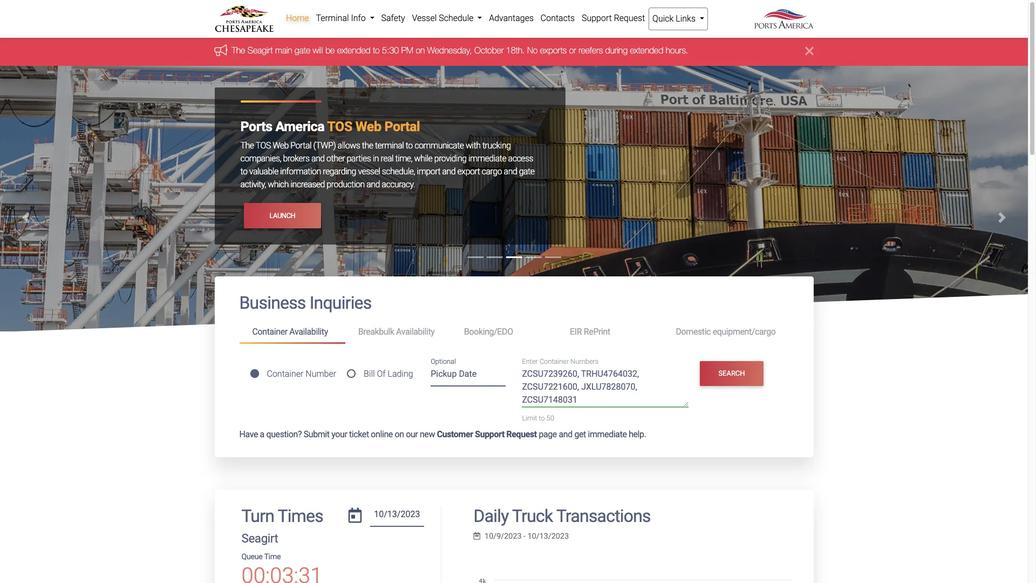 Task type: vqa. For each thing, say whether or not it's contained in the screenshot.
bottom "Home" 'link'
no



Task type: locate. For each thing, give the bounding box(es) containing it.
to
[[373, 46, 380, 55], [406, 141, 413, 151], [241, 166, 248, 177], [539, 414, 545, 422]]

business
[[239, 293, 306, 313]]

1 vertical spatial web
[[273, 141, 289, 151]]

1 horizontal spatial availability
[[396, 327, 435, 337]]

1 horizontal spatial immediate
[[588, 429, 627, 439]]

availability down business inquiries
[[290, 327, 328, 337]]

extended right 'during'
[[630, 46, 664, 55]]

immediate right get
[[588, 429, 627, 439]]

1 vertical spatial the
[[241, 141, 254, 151]]

valuable
[[249, 166, 278, 177]]

ticket
[[349, 429, 369, 439]]

a
[[260, 429, 264, 439]]

container right enter
[[540, 357, 569, 365]]

0 horizontal spatial extended
[[337, 46, 371, 55]]

limit
[[522, 414, 537, 422]]

0 vertical spatial immediate
[[469, 154, 507, 164]]

1 horizontal spatial extended
[[630, 46, 664, 55]]

request left quick on the top right of page
[[614, 13, 645, 23]]

pm
[[401, 46, 414, 55]]

0 horizontal spatial portal
[[291, 141, 312, 151]]

seagirt up queue time
[[242, 531, 278, 545]]

calendar week image
[[474, 532, 481, 540]]

1 vertical spatial request
[[507, 429, 537, 439]]

availability right breakbulk
[[396, 327, 435, 337]]

0 vertical spatial web
[[356, 119, 381, 135]]

launch
[[270, 212, 295, 220]]

terminal info link
[[313, 8, 378, 29]]

0 horizontal spatial tos
[[256, 141, 271, 151]]

1 vertical spatial support
[[475, 429, 505, 439]]

0 horizontal spatial on
[[395, 429, 404, 439]]

0 horizontal spatial web
[[273, 141, 289, 151]]

on
[[416, 46, 425, 55], [395, 429, 404, 439]]

and down providing
[[442, 166, 456, 177]]

the up companies,
[[241, 141, 254, 151]]

booking/edo
[[464, 327, 513, 337]]

portal
[[385, 119, 420, 135], [291, 141, 312, 151]]

terminal info
[[316, 13, 368, 23]]

1 availability from the left
[[290, 327, 328, 337]]

extended right the be
[[337, 46, 371, 55]]

eir
[[570, 327, 582, 337]]

cargo
[[482, 166, 502, 177]]

the seagirt main gate will be extended to 5:30 pm on wednesday, october 18th.  no exports or reefers during extended hours. link
[[232, 46, 689, 55]]

the left main
[[232, 46, 245, 55]]

None text field
[[370, 506, 424, 527]]

and left get
[[559, 429, 573, 439]]

container left number
[[267, 369, 304, 379]]

america
[[276, 119, 325, 135]]

0 vertical spatial portal
[[385, 119, 420, 135]]

vessel schedule link
[[409, 8, 486, 29]]

(twp)
[[313, 141, 336, 151]]

0 horizontal spatial gate
[[295, 46, 310, 55]]

parties
[[347, 154, 371, 164]]

launch link
[[244, 203, 321, 228]]

2 vertical spatial container
[[267, 369, 304, 379]]

bullhorn image
[[215, 44, 232, 56]]

on left our
[[395, 429, 404, 439]]

get
[[575, 429, 586, 439]]

1 vertical spatial gate
[[519, 166, 535, 177]]

or
[[569, 46, 576, 55]]

web up the
[[356, 119, 381, 135]]

gate left will
[[295, 46, 310, 55]]

main content
[[207, 277, 822, 583]]

request down limit
[[507, 429, 537, 439]]

1 vertical spatial tos
[[256, 141, 271, 151]]

availability inside "link"
[[396, 327, 435, 337]]

seagirt
[[248, 46, 273, 55], [242, 531, 278, 545]]

1 vertical spatial immediate
[[588, 429, 627, 439]]

2 availability from the left
[[396, 327, 435, 337]]

to up activity,
[[241, 166, 248, 177]]

safety link
[[378, 8, 409, 29]]

web up brokers on the left top
[[273, 141, 289, 151]]

seagirt left main
[[248, 46, 273, 55]]

0 vertical spatial request
[[614, 13, 645, 23]]

lading
[[388, 369, 413, 379]]

immediate up cargo
[[469, 154, 507, 164]]

Optional text field
[[431, 365, 506, 387]]

container for container number
[[267, 369, 304, 379]]

exports
[[540, 46, 567, 55]]

reprint
[[584, 327, 611, 337]]

50
[[547, 414, 554, 422]]

close image
[[806, 44, 814, 57]]

info
[[351, 13, 366, 23]]

0 vertical spatial on
[[416, 46, 425, 55]]

trucking
[[483, 141, 511, 151]]

0 horizontal spatial support
[[475, 429, 505, 439]]

will
[[313, 46, 323, 55]]

to left 50
[[539, 414, 545, 422]]

in
[[373, 154, 379, 164]]

container
[[252, 327, 288, 337], [540, 357, 569, 365], [267, 369, 304, 379]]

contacts link
[[537, 8, 579, 29]]

request inside support request link
[[614, 13, 645, 23]]

portal inside the tos web portal (twp) allows the terminal to communicate with trucking companies,                         brokers and other parties in real time, while providing immediate access to valuable                         information regarding vessel schedule, import and export cargo and gate activity, which increased production and accuracy.
[[291, 141, 312, 151]]

0 vertical spatial container
[[252, 327, 288, 337]]

help.
[[629, 429, 647, 439]]

0 horizontal spatial availability
[[290, 327, 328, 337]]

18th.
[[506, 46, 525, 55]]

accuracy.
[[382, 179, 415, 190]]

0 horizontal spatial immediate
[[469, 154, 507, 164]]

providing
[[434, 154, 467, 164]]

on right pm
[[416, 46, 425, 55]]

to inside alert
[[373, 46, 380, 55]]

enter container numbers
[[522, 357, 599, 365]]

eir reprint
[[570, 327, 611, 337]]

support right customer
[[475, 429, 505, 439]]

0 vertical spatial the
[[232, 46, 245, 55]]

web inside the tos web portal (twp) allows the terminal to communicate with trucking companies,                         brokers and other parties in real time, while providing immediate access to valuable                         information regarding vessel schedule, import and export cargo and gate activity, which increased production and accuracy.
[[273, 141, 289, 151]]

to up time,
[[406, 141, 413, 151]]

10/13/2023
[[528, 532, 569, 541]]

immediate inside the tos web portal (twp) allows the terminal to communicate with trucking companies,                         brokers and other parties in real time, while providing immediate access to valuable                         information regarding vessel schedule, import and export cargo and gate activity, which increased production and accuracy.
[[469, 154, 507, 164]]

ports
[[241, 119, 272, 135]]

transactions
[[557, 506, 651, 526]]

1 horizontal spatial request
[[614, 13, 645, 23]]

search
[[719, 369, 745, 377]]

breakbulk
[[358, 327, 394, 337]]

0 vertical spatial seagirt
[[248, 46, 273, 55]]

tos up companies,
[[256, 141, 271, 151]]

1 extended from the left
[[337, 46, 371, 55]]

to left 5:30
[[373, 46, 380, 55]]

the inside the tos web portal (twp) allows the terminal to communicate with trucking companies,                         brokers and other parties in real time, while providing immediate access to valuable                         information regarding vessel schedule, import and export cargo and gate activity, which increased production and accuracy.
[[241, 141, 254, 151]]

schedule,
[[382, 166, 415, 177]]

numbers
[[571, 357, 599, 365]]

production
[[327, 179, 365, 190]]

0 vertical spatial support
[[582, 13, 612, 23]]

breakbulk availability link
[[345, 322, 451, 342]]

the tos web portal (twp) allows the terminal to communicate with trucking companies,                         brokers and other parties in real time, while providing immediate access to valuable                         information regarding vessel schedule, import and export cargo and gate activity, which increased production and accuracy.
[[241, 141, 535, 190]]

portal up terminal in the top left of the page
[[385, 119, 420, 135]]

immediate inside main content
[[588, 429, 627, 439]]

gate down the access
[[519, 166, 535, 177]]

breakbulk availability
[[358, 327, 435, 337]]

1 horizontal spatial tos
[[327, 119, 352, 135]]

communicate
[[415, 141, 464, 151]]

allows
[[338, 141, 360, 151]]

1 horizontal spatial on
[[416, 46, 425, 55]]

companies,
[[241, 154, 281, 164]]

domestic equipment/cargo
[[676, 327, 776, 337]]

access
[[508, 154, 533, 164]]

calendar day image
[[349, 508, 362, 523]]

support request
[[582, 13, 645, 23]]

support up 'reefers' on the right of page
[[582, 13, 612, 23]]

and down the access
[[504, 166, 517, 177]]

seagirt inside alert
[[248, 46, 273, 55]]

your
[[332, 429, 347, 439]]

daily truck transactions
[[474, 506, 651, 526]]

web
[[356, 119, 381, 135], [273, 141, 289, 151]]

gate inside alert
[[295, 46, 310, 55]]

0 vertical spatial gate
[[295, 46, 310, 55]]

1 vertical spatial portal
[[291, 141, 312, 151]]

portal up brokers on the left top
[[291, 141, 312, 151]]

export
[[458, 166, 480, 177]]

and
[[311, 154, 325, 164], [442, 166, 456, 177], [504, 166, 517, 177], [367, 179, 380, 190], [559, 429, 573, 439]]

submit
[[304, 429, 330, 439]]

with
[[466, 141, 481, 151]]

gate
[[295, 46, 310, 55], [519, 166, 535, 177]]

the inside alert
[[232, 46, 245, 55]]

1 vertical spatial seagirt
[[242, 531, 278, 545]]

container down business
[[252, 327, 288, 337]]

1 horizontal spatial gate
[[519, 166, 535, 177]]

2 extended from the left
[[630, 46, 664, 55]]

customer
[[437, 429, 473, 439]]

tos up allows
[[327, 119, 352, 135]]



Task type: describe. For each thing, give the bounding box(es) containing it.
question?
[[266, 429, 302, 439]]

regarding
[[323, 166, 356, 177]]

times
[[278, 506, 323, 526]]

main
[[275, 46, 292, 55]]

1 horizontal spatial portal
[[385, 119, 420, 135]]

availability for breakbulk availability
[[396, 327, 435, 337]]

reefers
[[579, 46, 603, 55]]

quick links
[[653, 13, 698, 24]]

container availability
[[252, 327, 328, 337]]

have
[[239, 429, 258, 439]]

number
[[306, 369, 336, 379]]

increased
[[291, 179, 325, 190]]

-
[[524, 532, 526, 541]]

home link
[[283, 8, 313, 29]]

domestic
[[676, 327, 711, 337]]

domestic equipment/cargo link
[[663, 322, 789, 342]]

support request link
[[579, 8, 649, 29]]

and down (twp)
[[311, 154, 325, 164]]

our
[[406, 429, 418, 439]]

1 horizontal spatial support
[[582, 13, 612, 23]]

other
[[327, 154, 345, 164]]

contacts
[[541, 13, 575, 23]]

no
[[527, 46, 538, 55]]

optional
[[431, 357, 456, 366]]

queue time
[[242, 552, 281, 561]]

terminal
[[316, 13, 349, 23]]

customer support request link
[[437, 429, 537, 439]]

brokers
[[283, 154, 310, 164]]

time,
[[395, 154, 413, 164]]

10/9/2023 - 10/13/2023
[[485, 532, 569, 541]]

the seagirt main gate will be extended to 5:30 pm on wednesday, october 18th.  no exports or reefers during extended hours. alert
[[0, 36, 1028, 66]]

the for the seagirt main gate will be extended to 5:30 pm on wednesday, october 18th.  no exports or reefers during extended hours.
[[232, 46, 245, 55]]

booking/edo link
[[451, 322, 557, 342]]

1 vertical spatial container
[[540, 357, 569, 365]]

time
[[264, 552, 281, 561]]

the
[[362, 141, 373, 151]]

links
[[676, 13, 696, 24]]

none text field inside main content
[[370, 506, 424, 527]]

vessel
[[358, 166, 380, 177]]

inquiries
[[310, 293, 372, 313]]

on inside alert
[[416, 46, 425, 55]]

and down vessel
[[367, 179, 380, 190]]

advantages
[[489, 13, 534, 23]]

have a question? submit your ticket online on our new customer support request page and get immediate help.
[[239, 429, 647, 439]]

terminal
[[375, 141, 404, 151]]

wednesday,
[[427, 46, 472, 55]]

container for container availability
[[252, 327, 288, 337]]

support inside main content
[[475, 429, 505, 439]]

1 vertical spatial on
[[395, 429, 404, 439]]

which
[[268, 179, 289, 190]]

5:30
[[382, 46, 399, 55]]

enter
[[522, 357, 538, 365]]

tos inside the tos web portal (twp) allows the terminal to communicate with trucking companies,                         brokers and other parties in real time, while providing immediate access to valuable                         information regarding vessel schedule, import and export cargo and gate activity, which increased production and accuracy.
[[256, 141, 271, 151]]

availability for container availability
[[290, 327, 328, 337]]

0 horizontal spatial request
[[507, 429, 537, 439]]

be
[[326, 46, 335, 55]]

schedule
[[439, 13, 474, 23]]

to inside main content
[[539, 414, 545, 422]]

0 vertical spatial tos
[[327, 119, 352, 135]]

new
[[420, 429, 435, 439]]

container number
[[267, 369, 336, 379]]

main content containing business inquiries
[[207, 277, 822, 583]]

10/9/2023
[[485, 532, 522, 541]]

1 horizontal spatial web
[[356, 119, 381, 135]]

turn times
[[242, 506, 323, 526]]

activity,
[[241, 179, 266, 190]]

real
[[381, 154, 394, 164]]

search button
[[700, 361, 764, 386]]

vessel
[[412, 13, 437, 23]]

container availability link
[[239, 322, 345, 344]]

gate inside the tos web portal (twp) allows the terminal to communicate with trucking companies,                         brokers and other parties in real time, while providing immediate access to valuable                         information regarding vessel schedule, import and export cargo and gate activity, which increased production and accuracy.
[[519, 166, 535, 177]]

truck
[[512, 506, 553, 526]]

eir reprint link
[[557, 322, 663, 342]]

hours.
[[666, 46, 689, 55]]

the seagirt main gate will be extended to 5:30 pm on wednesday, october 18th.  no exports or reefers during extended hours.
[[232, 46, 689, 55]]

equipment/cargo
[[713, 327, 776, 337]]

quick links link
[[649, 8, 709, 30]]

information
[[280, 166, 321, 177]]

tos web portal image
[[0, 66, 1028, 510]]

Enter Container Numbers text field
[[522, 368, 689, 407]]

page
[[539, 429, 557, 439]]

turn
[[242, 506, 274, 526]]

vessel schedule
[[412, 13, 476, 23]]

daily
[[474, 506, 509, 526]]

the for the tos web portal (twp) allows the terminal to communicate with trucking companies,                         brokers and other parties in real time, while providing immediate access to valuable                         information regarding vessel schedule, import and export cargo and gate activity, which increased production and accuracy.
[[241, 141, 254, 151]]

limit to 50
[[522, 414, 554, 422]]

while
[[414, 154, 433, 164]]

home
[[286, 13, 309, 23]]



